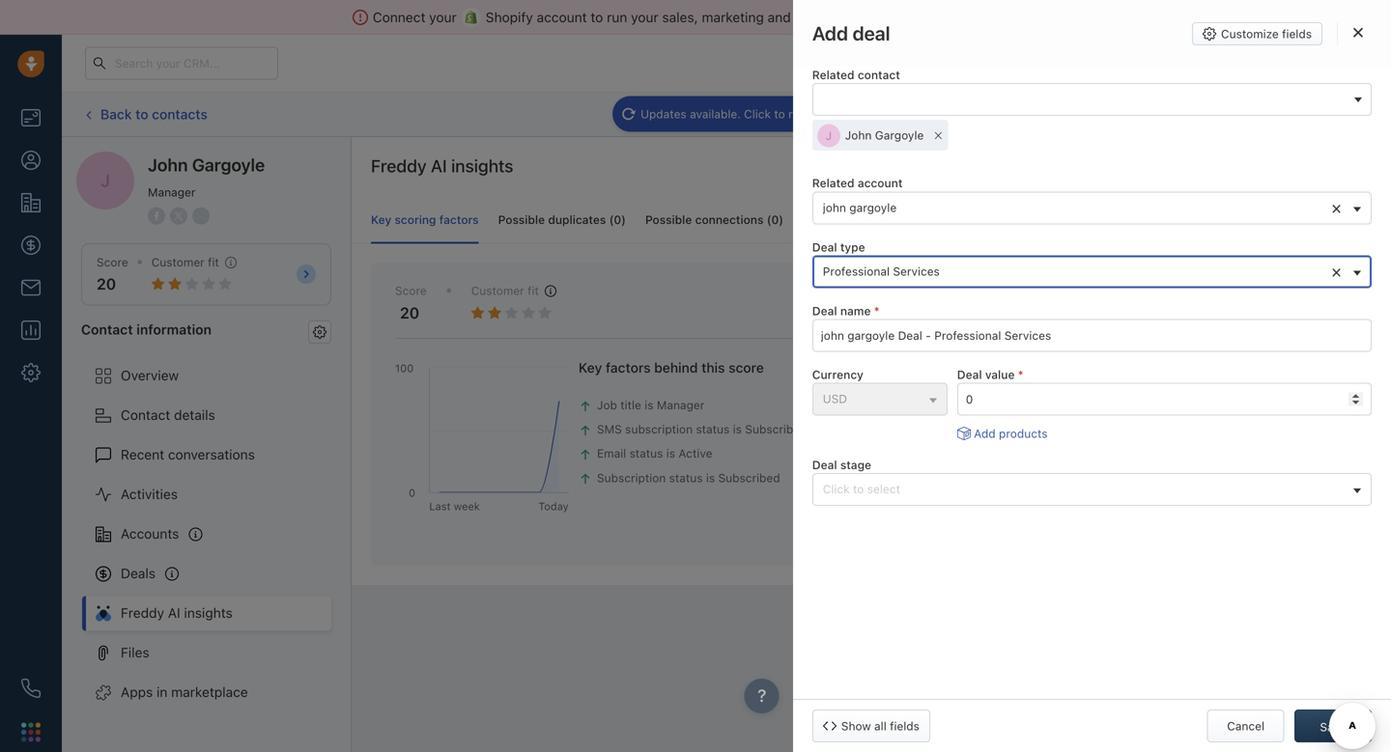 Task type: describe. For each thing, give the bounding box(es) containing it.
this
[[702, 360, 725, 376]]

nurturing.
[[1068, 394, 1121, 408]]

connect your
[[373, 9, 457, 25]]

add for add to sales sequence
[[978, 459, 1000, 473]]

0 horizontal spatial freddy ai insights
[[121, 605, 233, 621]]

(0) for possible connections (0)
[[767, 213, 784, 227]]

scoring
[[395, 213, 436, 227]]

possible duplicates (0) link
[[498, 196, 626, 244]]

services
[[893, 265, 940, 278]]

key scoring factors link
[[371, 196, 479, 244]]

close image
[[1354, 27, 1364, 38]]

possible for possible connections (0)
[[645, 213, 692, 227]]

connect
[[373, 9, 426, 25]]

deal type
[[813, 240, 865, 254]]

sales
[[1017, 459, 1045, 473]]

files
[[121, 645, 149, 661]]

name
[[841, 304, 871, 318]]

conversations
[[168, 447, 255, 463]]

deal for deal value *
[[957, 368, 982, 382]]

0 vertical spatial score
[[97, 256, 128, 269]]

show all fields button
[[813, 710, 931, 743]]

1 horizontal spatial fields
[[1282, 27, 1312, 41]]

to for back to contacts
[[135, 106, 148, 122]]

task
[[920, 108, 945, 121]]

activities
[[1121, 108, 1170, 121]]

key for key factors behind this score
[[579, 360, 602, 376]]

1 vertical spatial customer fit
[[471, 284, 539, 298]]

contact for contact details
[[121, 407, 170, 423]]

john for manager
[[148, 155, 188, 175]]

make call
[[1235, 459, 1286, 473]]

apps
[[121, 685, 153, 701]]

sms subscription status is subscribed
[[597, 423, 807, 436]]

and
[[768, 9, 791, 25]]

gargoyle for manager
[[192, 155, 265, 175]]

email
[[1177, 459, 1206, 473]]

0 horizontal spatial fields
[[890, 720, 920, 733]]

information
[[136, 322, 212, 338]]

show all fields
[[841, 720, 920, 733]]

what's new image
[[1253, 56, 1267, 69]]

professional services
[[823, 265, 940, 278]]

0 vertical spatial freddy ai insights
[[371, 156, 514, 176]]

john gargoyle inside 'add deal' dialog
[[845, 129, 924, 142]]

possible duplicates (0)
[[498, 213, 626, 227]]

usd button
[[813, 383, 948, 416]]

customize fields button
[[1192, 22, 1323, 45]]

john for continue to engage with them.
[[949, 394, 976, 408]]

deal name *
[[813, 304, 880, 318]]

save
[[1320, 721, 1347, 734]]

related for related account
[[813, 176, 855, 190]]

shopify
[[486, 9, 533, 25]]

0 vertical spatial status
[[696, 423, 730, 436]]

sales,
[[662, 9, 698, 25]]

1 horizontal spatial customer
[[471, 284, 524, 298]]

is for manager
[[645, 399, 654, 412]]

add deal button
[[1208, 98, 1295, 131]]

phone image
[[21, 679, 41, 699]]

connections
[[695, 213, 764, 227]]

john
[[823, 201, 846, 214]]

(0) for possible duplicates (0)
[[609, 213, 626, 227]]

click to select button
[[813, 473, 1372, 506]]

Start typing... text field
[[813, 319, 1372, 352]]

sms button
[[817, 98, 881, 131]]

2 vertical spatial ai
[[168, 605, 180, 621]]

back to contacts
[[100, 106, 208, 122]]

1 vertical spatial score
[[395, 284, 427, 298]]

updates
[[641, 107, 687, 121]]

cancel
[[1227, 720, 1265, 733]]

add to sales sequence button
[[949, 450, 1112, 483]]

2 vertical spatial insights
[[184, 605, 233, 621]]

sms for sms
[[846, 108, 871, 121]]

none search field inside 'add deal' dialog
[[813, 83, 1372, 116]]

the
[[880, 9, 900, 25]]

send email
[[1146, 459, 1206, 473]]

related contact
[[813, 68, 900, 82]]

plans
[[1082, 56, 1112, 70]]

accounts
[[121, 526, 179, 542]]

deal for deal stage
[[813, 458, 837, 472]]

john gargoyle needs nurturing.
[[949, 394, 1121, 408]]

1 horizontal spatial manager
[[657, 399, 705, 412]]

2 horizontal spatial insights
[[1039, 360, 1090, 376]]

make call button
[[1222, 450, 1299, 483]]

sales activities
[[1088, 108, 1170, 121]]

value
[[986, 368, 1015, 382]]

title
[[621, 399, 642, 412]]

back to contacts link
[[81, 99, 209, 130]]

freshworks switcher image
[[21, 723, 41, 742]]

contact for contact information
[[81, 322, 133, 338]]

refresh.
[[789, 107, 831, 121]]

make call link
[[1222, 450, 1299, 492]]

sms for sms subscription status is subscribed
[[597, 423, 622, 436]]

possible connections (0)
[[645, 213, 784, 227]]

crm.
[[904, 9, 937, 25]]

duplicates
[[548, 213, 606, 227]]

add deal
[[1237, 108, 1285, 121]]

20 button
[[97, 275, 116, 293]]

phone element
[[12, 670, 50, 708]]

meeting
[[994, 108, 1039, 121]]

1 horizontal spatial in
[[950, 57, 959, 69]]

2 horizontal spatial freddy
[[975, 360, 1019, 376]]

× inside button
[[934, 125, 943, 144]]

* for deal value *
[[1018, 368, 1024, 382]]

select
[[868, 483, 901, 496]]

from
[[847, 9, 876, 25]]

continue to engage with them.
[[949, 420, 1117, 434]]

make
[[1235, 459, 1264, 473]]

explore plans link
[[1027, 51, 1123, 74]]

gargoyle
[[850, 201, 897, 214]]

1 vertical spatial john gargoyle
[[148, 155, 265, 175]]

deal
[[1262, 108, 1285, 121]]

Search your CRM... text field
[[85, 47, 278, 80]]

key scoring factors
[[371, 213, 479, 227]]

active
[[679, 447, 713, 461]]

1 horizontal spatial ai
[[431, 156, 447, 176]]

contact
[[858, 68, 900, 82]]

is for active
[[667, 447, 676, 461]]

explore plans
[[1037, 56, 1112, 70]]

2 horizontal spatial ai
[[1023, 360, 1036, 376]]

deal
[[853, 22, 891, 44]]

deals
[[121, 566, 156, 582]]

0 vertical spatial insights
[[451, 156, 514, 176]]

activities
[[121, 487, 178, 503]]

status for subscription status is subscribed
[[669, 471, 703, 485]]

0 vertical spatial manager
[[148, 186, 196, 199]]

job
[[597, 399, 617, 412]]

account for shopify
[[537, 9, 587, 25]]

gargoyle for continue to engage with them.
[[979, 394, 1028, 408]]

ends
[[923, 57, 947, 69]]



Task type: locate. For each thing, give the bounding box(es) containing it.
your trial ends in 21 days
[[874, 57, 1001, 69]]

overview
[[121, 368, 179, 384]]

customize
[[1221, 27, 1279, 41]]

1 horizontal spatial score
[[395, 284, 427, 298]]

subscription
[[625, 423, 693, 436]]

mng settings image
[[313, 325, 327, 339]]

freddy
[[371, 156, 427, 176], [975, 360, 1019, 376], [121, 605, 164, 621]]

2 horizontal spatial john
[[949, 394, 976, 408]]

contact down the 20 button
[[81, 322, 133, 338]]

details
[[174, 407, 215, 423]]

customer up the information
[[151, 256, 205, 269]]

1 vertical spatial key
[[579, 360, 602, 376]]

0 horizontal spatial account
[[537, 9, 587, 25]]

1 horizontal spatial possible
[[645, 213, 692, 227]]

days
[[977, 57, 1001, 69]]

20
[[97, 275, 116, 293], [400, 304, 420, 322]]

is down score
[[733, 423, 742, 436]]

0 horizontal spatial score 20
[[97, 256, 128, 293]]

manager down the contacts
[[148, 186, 196, 199]]

cancel button
[[1208, 710, 1285, 743]]

0 vertical spatial click
[[744, 107, 771, 121]]

× for john gargoyle
[[1332, 197, 1342, 218]]

possible inside possible duplicates (0) link
[[498, 213, 545, 227]]

0 horizontal spatial customer
[[151, 256, 205, 269]]

marketplace
[[171, 685, 248, 701]]

professional
[[823, 265, 890, 278]]

1 (0) from the left
[[609, 213, 626, 227]]

your right connect
[[429, 9, 457, 25]]

20 up contact information
[[97, 275, 116, 293]]

key factors behind this score
[[579, 360, 764, 376]]

1 horizontal spatial 20
[[400, 304, 420, 322]]

score 20 down the scoring
[[395, 284, 427, 322]]

1 vertical spatial fit
[[528, 284, 539, 298]]

0 vertical spatial customer fit
[[151, 256, 219, 269]]

to for click to select
[[853, 483, 864, 496]]

deal for deal name *
[[813, 304, 837, 318]]

john inside 'add deal' dialog
[[845, 129, 872, 142]]

contact details
[[121, 407, 215, 423]]

call link
[[715, 98, 774, 131]]

1 horizontal spatial john gargoyle
[[845, 129, 924, 142]]

add deal dialog
[[793, 0, 1392, 753]]

1 horizontal spatial gargoyle
[[875, 129, 924, 142]]

score 20 up contact information
[[97, 256, 128, 293]]

0 vertical spatial in
[[950, 57, 959, 69]]

0 horizontal spatial manager
[[148, 186, 196, 199]]

1 horizontal spatial (0)
[[767, 213, 784, 227]]

recent conversations
[[121, 447, 255, 463]]

1 vertical spatial related
[[813, 176, 855, 190]]

john gargoyle down the contacts
[[148, 155, 265, 175]]

contact
[[81, 322, 133, 338], [121, 407, 170, 423]]

send email button
[[1117, 450, 1217, 483]]

related down add
[[813, 68, 855, 82]]

to inside "button"
[[853, 483, 864, 496]]

subscribed down score
[[745, 423, 807, 436]]

0 horizontal spatial (0)
[[609, 213, 626, 227]]

add down add products link
[[978, 459, 1000, 473]]

to left engage
[[1001, 420, 1012, 434]]

fit up the information
[[208, 256, 219, 269]]

0 vertical spatial subscribed
[[745, 423, 807, 436]]

account up the gargoyle at top right
[[858, 176, 903, 190]]

0 vertical spatial account
[[537, 9, 587, 25]]

0 horizontal spatial 20
[[97, 275, 116, 293]]

0 vertical spatial key
[[371, 213, 392, 227]]

deal stage
[[813, 458, 872, 472]]

factors up title
[[606, 360, 651, 376]]

john gargoyle down task
[[845, 129, 924, 142]]

factors right the scoring
[[439, 213, 479, 227]]

recent
[[121, 447, 164, 463]]

* right name
[[874, 304, 880, 318]]

is down the active
[[706, 471, 715, 485]]

deal left stage
[[813, 458, 837, 472]]

engage
[[1016, 420, 1056, 434]]

continue
[[949, 420, 998, 434]]

to right back
[[135, 106, 148, 122]]

run
[[607, 9, 628, 25]]

email for email status is active
[[597, 447, 626, 461]]

to left 'run'
[[591, 9, 603, 25]]

to for continue to engage with them.
[[1001, 420, 1012, 434]]

freddy ai insights down deals
[[121, 605, 233, 621]]

1 your from the left
[[429, 9, 457, 25]]

status down subscription
[[630, 447, 663, 461]]

2 possible from the left
[[645, 213, 692, 227]]

possible left the duplicates
[[498, 213, 545, 227]]

subscribed down sms subscription status is subscribed
[[718, 471, 780, 485]]

related
[[813, 68, 855, 82], [813, 176, 855, 190]]

2 horizontal spatial gargoyle
[[979, 394, 1028, 408]]

sms inside button
[[846, 108, 871, 121]]

shopify account to run your sales, marketing and support from the crm.
[[486, 9, 937, 25]]

related up john
[[813, 176, 855, 190]]

status down the active
[[669, 471, 703, 485]]

1 vertical spatial freddy
[[975, 360, 1019, 376]]

0 vertical spatial related
[[813, 68, 855, 82]]

save button
[[1295, 710, 1372, 743]]

related account
[[813, 176, 903, 190]]

deal left type
[[813, 240, 837, 254]]

2 vertical spatial ×
[[1332, 261, 1342, 282]]

insights up key scoring factors
[[451, 156, 514, 176]]

manager up sms subscription status is subscribed
[[657, 399, 705, 412]]

1 possible from the left
[[498, 213, 545, 227]]

sms
[[846, 108, 871, 121], [597, 423, 622, 436]]

them.
[[1086, 420, 1117, 434]]

send email image
[[1211, 57, 1224, 70]]

to left sales
[[1003, 459, 1014, 473]]

click inside "button"
[[823, 483, 850, 496]]

0 horizontal spatial fit
[[208, 256, 219, 269]]

1 vertical spatial email
[[597, 447, 626, 461]]

john up continue
[[949, 394, 976, 408]]

score
[[97, 256, 128, 269], [395, 284, 427, 298]]

1 vertical spatial gargoyle
[[192, 155, 265, 175]]

1 vertical spatial ×
[[1332, 197, 1342, 218]]

support
[[795, 9, 843, 25]]

0 horizontal spatial gargoyle
[[192, 155, 265, 175]]

insights up "needs"
[[1039, 360, 1090, 376]]

fields right 'all'
[[890, 720, 920, 733]]

customer fit down possible duplicates (0)
[[471, 284, 539, 298]]

1 horizontal spatial *
[[1018, 368, 1024, 382]]

in left 21
[[950, 57, 959, 69]]

0 horizontal spatial ai
[[168, 605, 180, 621]]

your right 'run'
[[631, 9, 659, 25]]

to right call
[[774, 107, 785, 121]]

1 horizontal spatial fit
[[528, 284, 539, 298]]

related for related contact
[[813, 68, 855, 82]]

sms down related contact
[[846, 108, 871, 121]]

customer fit
[[151, 256, 219, 269], [471, 284, 539, 298]]

to for add to sales sequence
[[1003, 459, 1014, 473]]

(0)
[[609, 213, 626, 227], [767, 213, 784, 227]]

possible connections (0) link
[[645, 196, 784, 244]]

john gargoyle
[[823, 201, 897, 214]]

ai up apps in marketplace
[[168, 605, 180, 621]]

0 vertical spatial john
[[845, 129, 872, 142]]

usd
[[823, 393, 848, 406]]

customize fields
[[1221, 27, 1312, 41]]

john down the contacts
[[148, 155, 188, 175]]

deal for deal type
[[813, 240, 837, 254]]

1 vertical spatial status
[[630, 447, 663, 461]]

1 vertical spatial add
[[974, 427, 996, 441]]

0 horizontal spatial freddy
[[121, 605, 164, 621]]

add
[[813, 22, 848, 44]]

updates available. click to refresh. link
[[613, 96, 841, 132]]

gargoyle down the contacts
[[192, 155, 265, 175]]

1 horizontal spatial your
[[631, 9, 659, 25]]

fields
[[1282, 27, 1312, 41], [890, 720, 920, 733]]

fit down possible duplicates (0) link
[[528, 284, 539, 298]]

1 vertical spatial factors
[[606, 360, 651, 376]]

freddy up the scoring
[[371, 156, 427, 176]]

job title is manager
[[597, 399, 705, 412]]

1 vertical spatial contact
[[121, 407, 170, 423]]

gargoyle
[[875, 129, 924, 142], [192, 155, 265, 175], [979, 394, 1028, 408]]

* for deal name *
[[874, 304, 880, 318]]

in
[[950, 57, 959, 69], [157, 685, 168, 701]]

1 vertical spatial subscribed
[[718, 471, 780, 485]]

0 horizontal spatial key
[[371, 213, 392, 227]]

1 horizontal spatial score 20
[[395, 284, 427, 322]]

1 vertical spatial fields
[[890, 720, 920, 733]]

0 vertical spatial ai
[[431, 156, 447, 176]]

contacts
[[152, 106, 208, 122]]

deal left name
[[813, 304, 837, 318]]

sms down job
[[597, 423, 622, 436]]

key up job
[[579, 360, 602, 376]]

0 vertical spatial ×
[[934, 125, 943, 144]]

subscribed
[[745, 423, 807, 436], [718, 471, 780, 485]]

customer fit up the information
[[151, 256, 219, 269]]

Enter value number field
[[957, 383, 1372, 416]]

0 vertical spatial *
[[874, 304, 880, 318]]

0 horizontal spatial in
[[157, 685, 168, 701]]

None search field
[[813, 83, 1372, 116]]

0 vertical spatial email
[[666, 108, 695, 121]]

1 horizontal spatial john
[[845, 129, 872, 142]]

1 vertical spatial john
[[148, 155, 188, 175]]

2 vertical spatial freddy ai insights
[[121, 605, 233, 621]]

0 vertical spatial customer
[[151, 256, 205, 269]]

(0) right connections
[[767, 213, 784, 227]]

(0) inside possible duplicates (0) link
[[609, 213, 626, 227]]

add left deal
[[1237, 108, 1259, 121]]

behind
[[654, 360, 698, 376]]

1 horizontal spatial freddy ai insights
[[371, 156, 514, 176]]

subscription status is subscribed
[[597, 471, 780, 485]]

0 horizontal spatial *
[[874, 304, 880, 318]]

contact information
[[81, 322, 212, 338]]

john right j
[[845, 129, 872, 142]]

2 vertical spatial gargoyle
[[979, 394, 1028, 408]]

possible inside possible connections (0) link
[[645, 213, 692, 227]]

deal
[[813, 240, 837, 254], [813, 304, 837, 318], [957, 368, 982, 382], [813, 458, 837, 472]]

key for key scoring factors
[[371, 213, 392, 227]]

possible left connections
[[645, 213, 692, 227]]

(0) right the duplicates
[[609, 213, 626, 227]]

available.
[[690, 107, 741, 121]]

fields right customize
[[1282, 27, 1312, 41]]

email inside email button
[[666, 108, 695, 121]]

customer down possible duplicates (0)
[[471, 284, 524, 298]]

0 horizontal spatial factors
[[439, 213, 479, 227]]

account
[[537, 9, 587, 25], [858, 176, 903, 190]]

products
[[999, 427, 1048, 441]]

call
[[744, 108, 765, 121]]

0 horizontal spatial john
[[148, 155, 188, 175]]

is right title
[[645, 399, 654, 412]]

explore
[[1037, 56, 1079, 70]]

× for professional services
[[1332, 261, 1342, 282]]

score down the scoring
[[395, 284, 427, 298]]

to inside button
[[1003, 459, 1014, 473]]

2 your from the left
[[631, 9, 659, 25]]

2 related from the top
[[813, 176, 855, 190]]

contact up recent
[[121, 407, 170, 423]]

add for add deal
[[1237, 108, 1259, 121]]

2 horizontal spatial freddy ai insights
[[975, 360, 1090, 376]]

click
[[744, 107, 771, 121], [823, 483, 850, 496]]

deal value *
[[957, 368, 1024, 382]]

ai right value
[[1023, 360, 1036, 376]]

1 related from the top
[[813, 68, 855, 82]]

trial
[[900, 57, 920, 69]]

subscription
[[597, 471, 666, 485]]

freddy down deals
[[121, 605, 164, 621]]

add products link
[[957, 426, 1048, 442]]

status for email status is active
[[630, 447, 663, 461]]

0 horizontal spatial customer fit
[[151, 256, 219, 269]]

email status is active
[[597, 447, 713, 461]]

(0) inside possible connections (0) link
[[767, 213, 784, 227]]

currency
[[813, 368, 864, 382]]

freddy ai insights up john gargoyle needs nurturing.
[[975, 360, 1090, 376]]

0 vertical spatial factors
[[439, 213, 479, 227]]

1 vertical spatial *
[[1018, 368, 1024, 382]]

apps in marketplace
[[121, 685, 248, 701]]

1 vertical spatial click
[[823, 483, 850, 496]]

show
[[841, 720, 871, 733]]

is for subscribed
[[706, 471, 715, 485]]

score 20
[[97, 256, 128, 293], [395, 284, 427, 322]]

add for add products
[[974, 427, 996, 441]]

1 horizontal spatial customer fit
[[471, 284, 539, 298]]

insights
[[451, 156, 514, 176], [1039, 360, 1090, 376], [184, 605, 233, 621]]

your
[[429, 9, 457, 25], [631, 9, 659, 25]]

0 vertical spatial john gargoyle
[[845, 129, 924, 142]]

key left the scoring
[[371, 213, 392, 227]]

ai up key scoring factors link
[[431, 156, 447, 176]]

1 vertical spatial insights
[[1039, 360, 1090, 376]]

email
[[666, 108, 695, 121], [597, 447, 626, 461]]

your
[[874, 57, 897, 69]]

1 vertical spatial account
[[858, 176, 903, 190]]

add products
[[974, 427, 1048, 441]]

to down stage
[[853, 483, 864, 496]]

21
[[962, 57, 974, 69]]

1 vertical spatial in
[[157, 685, 168, 701]]

gargoyle inside 'add deal' dialog
[[875, 129, 924, 142]]

2 vertical spatial freddy
[[121, 605, 164, 621]]

insights up "marketplace"
[[184, 605, 233, 621]]

1 horizontal spatial factors
[[606, 360, 651, 376]]

gargoyle down task
[[875, 129, 924, 142]]

status
[[696, 423, 730, 436], [630, 447, 663, 461], [669, 471, 703, 485]]

add inside dialog
[[974, 427, 996, 441]]

in right apps
[[157, 685, 168, 701]]

0 horizontal spatial possible
[[498, 213, 545, 227]]

0 vertical spatial freddy
[[371, 156, 427, 176]]

freddy up john gargoyle needs nurturing.
[[975, 360, 1019, 376]]

0 horizontal spatial sms
[[597, 423, 622, 436]]

×
[[934, 125, 943, 144], [1332, 197, 1342, 218], [1332, 261, 1342, 282]]

1 horizontal spatial key
[[579, 360, 602, 376]]

1 vertical spatial freddy ai insights
[[975, 360, 1090, 376]]

account right shopify
[[537, 9, 587, 25]]

deal left value
[[957, 368, 982, 382]]

2 (0) from the left
[[767, 213, 784, 227]]

type
[[841, 240, 865, 254]]

1 horizontal spatial freddy
[[371, 156, 427, 176]]

updates available. click to refresh.
[[641, 107, 831, 121]]

add left products
[[974, 427, 996, 441]]

gargoyle down value
[[979, 394, 1028, 408]]

email for email
[[666, 108, 695, 121]]

task button
[[891, 98, 956, 131]]

add to sales sequence
[[978, 459, 1102, 473]]

score
[[729, 360, 764, 376]]

1 horizontal spatial click
[[823, 483, 850, 496]]

account for related
[[858, 176, 903, 190]]

0 vertical spatial 20
[[97, 275, 116, 293]]

marketing
[[702, 9, 764, 25]]

score up the 20 button
[[97, 256, 128, 269]]

0 horizontal spatial insights
[[184, 605, 233, 621]]

back
[[100, 106, 132, 122]]

0 horizontal spatial click
[[744, 107, 771, 121]]

add deal
[[813, 22, 891, 44]]

0 horizontal spatial score
[[97, 256, 128, 269]]

status up the active
[[696, 423, 730, 436]]

* right value
[[1018, 368, 1024, 382]]

0 vertical spatial fit
[[208, 256, 219, 269]]

0 vertical spatial fields
[[1282, 27, 1312, 41]]

freddy ai insights up key scoring factors link
[[371, 156, 514, 176]]

account inside 'add deal' dialog
[[858, 176, 903, 190]]

meeting button
[[965, 98, 1049, 131]]

20 down the scoring
[[400, 304, 420, 322]]

0 vertical spatial add
[[1237, 108, 1259, 121]]

0 vertical spatial contact
[[81, 322, 133, 338]]

is left the active
[[667, 447, 676, 461]]

2 vertical spatial status
[[669, 471, 703, 485]]

possible for possible duplicates (0)
[[498, 213, 545, 227]]

1 vertical spatial 20
[[400, 304, 420, 322]]



Task type: vqa. For each thing, say whether or not it's contained in the screenshot.
Sales Owner in the grid
no



